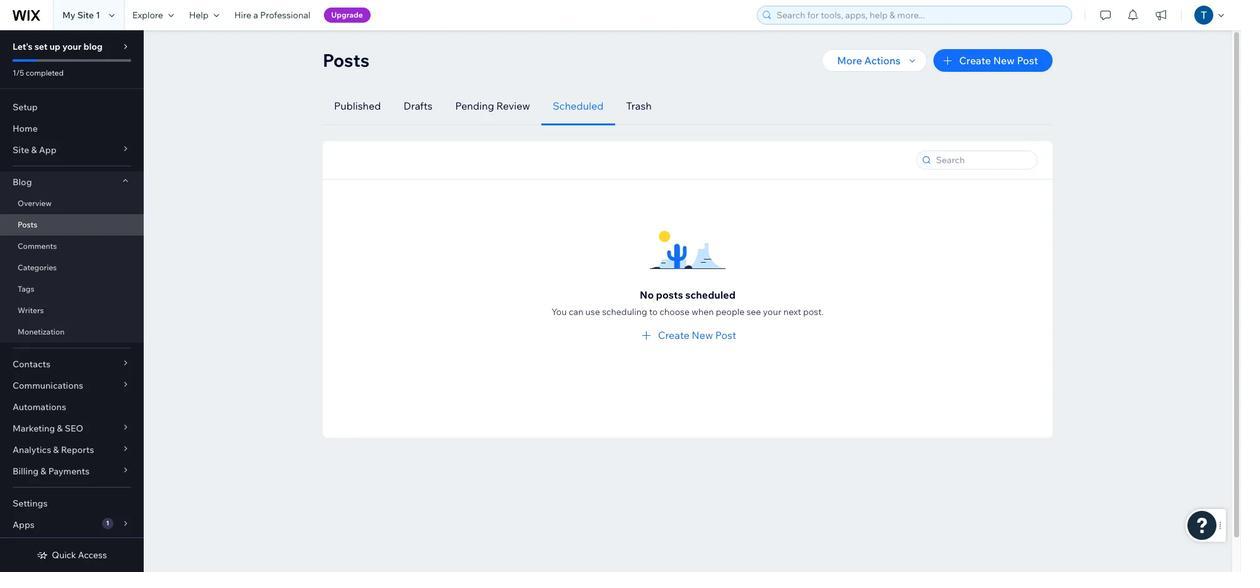 Task type: vqa. For each thing, say whether or not it's contained in the screenshot.
Recurring for Recurring invoice is paid
no



Task type: describe. For each thing, give the bounding box(es) containing it.
1/5
[[13, 68, 24, 78]]

marketing
[[13, 423, 55, 434]]

let's
[[13, 41, 33, 52]]

explore
[[132, 9, 163, 21]]

hire a professional link
[[227, 0, 318, 30]]

analytics & reports button
[[0, 439, 144, 461]]

tab list containing published
[[323, 87, 1038, 125]]

marketing & seo
[[13, 423, 83, 434]]

no posts scheduled you can use scheduling to choose when people see your next post.
[[552, 289, 824, 318]]

upgrade button
[[324, 8, 370, 23]]

up
[[49, 41, 60, 52]]

quick access button
[[37, 550, 107, 561]]

contacts
[[13, 359, 50, 370]]

hire a professional
[[234, 9, 310, 21]]

categories link
[[0, 257, 144, 279]]

upgrade
[[331, 10, 363, 20]]

writers
[[18, 306, 44, 315]]

billing
[[13, 466, 39, 477]]

people
[[716, 306, 745, 318]]

contacts button
[[0, 354, 144, 375]]

marketing & seo button
[[0, 418, 144, 439]]

0 vertical spatial create new post
[[959, 54, 1038, 67]]

communications button
[[0, 375, 144, 396]]

to
[[649, 306, 658, 318]]

help button
[[181, 0, 227, 30]]

1 vertical spatial new
[[692, 329, 713, 342]]

setup
[[13, 101, 38, 113]]

automations
[[13, 402, 66, 413]]

trash button
[[615, 87, 663, 125]]

scheduling
[[602, 306, 647, 318]]

comments link
[[0, 236, 144, 257]]

access
[[78, 550, 107, 561]]

0 vertical spatial 1
[[96, 9, 100, 21]]

monetization link
[[0, 321, 144, 343]]

review
[[496, 100, 530, 112]]

scheduled button
[[541, 87, 615, 125]]

create for the bottom create new post button
[[658, 329, 690, 342]]

more actions
[[837, 54, 901, 67]]

communications
[[13, 380, 83, 391]]

& for billing
[[41, 466, 46, 477]]

1/5 completed
[[13, 68, 64, 78]]

posts link
[[0, 214, 144, 236]]

posts inside sidebar element
[[18, 220, 37, 229]]

sidebar element
[[0, 30, 144, 572]]

my
[[62, 9, 75, 21]]

more actions button
[[822, 49, 927, 72]]

more
[[837, 54, 862, 67]]

set
[[34, 41, 48, 52]]

pending
[[455, 100, 494, 112]]

apps
[[13, 519, 35, 531]]

0 vertical spatial post
[[1017, 54, 1038, 67]]

let's set up your blog
[[13, 41, 103, 52]]

hire
[[234, 9, 251, 21]]

choose
[[660, 306, 690, 318]]

tags link
[[0, 279, 144, 300]]

billing & payments
[[13, 466, 89, 477]]



Task type: locate. For each thing, give the bounding box(es) containing it.
your right 'up'
[[62, 41, 81, 52]]

quick access
[[52, 550, 107, 561]]

posts
[[323, 49, 370, 71], [18, 220, 37, 229]]

1 up 'access'
[[106, 519, 109, 528]]

& inside popup button
[[41, 466, 46, 477]]

0 vertical spatial new
[[993, 54, 1015, 67]]

0 horizontal spatial your
[[62, 41, 81, 52]]

use
[[585, 306, 600, 318]]

seo
[[65, 423, 83, 434]]

1 vertical spatial 1
[[106, 519, 109, 528]]

posts down "overview"
[[18, 220, 37, 229]]

see
[[747, 306, 761, 318]]

categories
[[18, 263, 57, 272]]

& inside "dropdown button"
[[53, 444, 59, 456]]

1 horizontal spatial your
[[763, 306, 781, 318]]

scheduled
[[685, 289, 736, 301]]

1 horizontal spatial site
[[77, 9, 94, 21]]

reports
[[61, 444, 94, 456]]

your inside no posts scheduled you can use scheduling to choose when people see your next post.
[[763, 306, 781, 318]]

create
[[959, 54, 991, 67], [658, 329, 690, 342]]

next
[[783, 306, 801, 318]]

actions
[[864, 54, 901, 67]]

site & app
[[13, 144, 56, 156]]

tab list
[[323, 87, 1038, 125]]

0 horizontal spatial create new post button
[[639, 328, 736, 343]]

& right billing
[[41, 466, 46, 477]]

1 horizontal spatial post
[[1017, 54, 1038, 67]]

home
[[13, 123, 38, 134]]

blog
[[13, 176, 32, 188]]

0 horizontal spatial create
[[658, 329, 690, 342]]

1 vertical spatial site
[[13, 144, 29, 156]]

drafts
[[404, 100, 433, 112]]

post.
[[803, 306, 824, 318]]

tags
[[18, 284, 34, 294]]

0 horizontal spatial site
[[13, 144, 29, 156]]

settings link
[[0, 493, 144, 514]]

1 horizontal spatial create new post button
[[933, 49, 1053, 72]]

site & app button
[[0, 139, 144, 161]]

1 vertical spatial your
[[763, 306, 781, 318]]

Search field
[[932, 151, 1033, 169]]

0 vertical spatial create new post button
[[933, 49, 1053, 72]]

0 vertical spatial create
[[959, 54, 991, 67]]

payments
[[48, 466, 89, 477]]

create new post
[[959, 54, 1038, 67], [658, 329, 736, 342]]

scheduled
[[553, 100, 604, 112]]

create new post button
[[933, 49, 1053, 72], [639, 328, 736, 343]]

pending review
[[455, 100, 530, 112]]

site down home
[[13, 144, 29, 156]]

drafts button
[[392, 87, 444, 125]]

site inside site & app dropdown button
[[13, 144, 29, 156]]

1 right the my
[[96, 9, 100, 21]]

1 vertical spatial create new post button
[[639, 328, 736, 343]]

monetization
[[18, 327, 65, 337]]

0 vertical spatial posts
[[323, 49, 370, 71]]

home link
[[0, 118, 144, 139]]

your right see
[[763, 306, 781, 318]]

trash
[[626, 100, 652, 112]]

0 horizontal spatial create new post
[[658, 329, 736, 342]]

professional
[[260, 9, 310, 21]]

0 horizontal spatial new
[[692, 329, 713, 342]]

setup link
[[0, 96, 144, 118]]

help
[[189, 9, 208, 21]]

automations link
[[0, 396, 144, 418]]

1 horizontal spatial create new post
[[959, 54, 1038, 67]]

published
[[334, 100, 381, 112]]

when
[[692, 306, 714, 318]]

new
[[993, 54, 1015, 67], [692, 329, 713, 342]]

analytics
[[13, 444, 51, 456]]

post
[[1017, 54, 1038, 67], [715, 329, 736, 342]]

no
[[640, 289, 654, 301]]

1 vertical spatial create new post
[[658, 329, 736, 342]]

& left app
[[31, 144, 37, 156]]

0 horizontal spatial 1
[[96, 9, 100, 21]]

1 horizontal spatial new
[[993, 54, 1015, 67]]

1 vertical spatial create
[[658, 329, 690, 342]]

& for marketing
[[57, 423, 63, 434]]

published button
[[323, 87, 392, 125]]

analytics & reports
[[13, 444, 94, 456]]

1 horizontal spatial 1
[[106, 519, 109, 528]]

app
[[39, 144, 56, 156]]

& for site
[[31, 144, 37, 156]]

my site 1
[[62, 9, 100, 21]]

comments
[[18, 241, 57, 251]]

you
[[552, 306, 567, 318]]

blog
[[83, 41, 103, 52]]

posts
[[656, 289, 683, 301]]

pending review button
[[444, 87, 541, 125]]

overview
[[18, 199, 52, 208]]

a
[[253, 9, 258, 21]]

billing & payments button
[[0, 461, 144, 482]]

posts down upgrade button
[[323, 49, 370, 71]]

your inside sidebar element
[[62, 41, 81, 52]]

1 vertical spatial posts
[[18, 220, 37, 229]]

0 vertical spatial your
[[62, 41, 81, 52]]

0 vertical spatial site
[[77, 9, 94, 21]]

1 horizontal spatial create
[[959, 54, 991, 67]]

can
[[569, 306, 583, 318]]

Search for tools, apps, help & more... field
[[773, 6, 1068, 24]]

your
[[62, 41, 81, 52], [763, 306, 781, 318]]

writers link
[[0, 300, 144, 321]]

blog button
[[0, 171, 144, 193]]

quick
[[52, 550, 76, 561]]

1
[[96, 9, 100, 21], [106, 519, 109, 528]]

& left seo
[[57, 423, 63, 434]]

& for analytics
[[53, 444, 59, 456]]

0 horizontal spatial posts
[[18, 220, 37, 229]]

0 horizontal spatial post
[[715, 329, 736, 342]]

completed
[[26, 68, 64, 78]]

site
[[77, 9, 94, 21], [13, 144, 29, 156]]

& left reports
[[53, 444, 59, 456]]

overview link
[[0, 193, 144, 214]]

1 inside sidebar element
[[106, 519, 109, 528]]

1 horizontal spatial posts
[[323, 49, 370, 71]]

site right the my
[[77, 9, 94, 21]]

1 vertical spatial post
[[715, 329, 736, 342]]

create for right create new post button
[[959, 54, 991, 67]]

settings
[[13, 498, 48, 509]]



